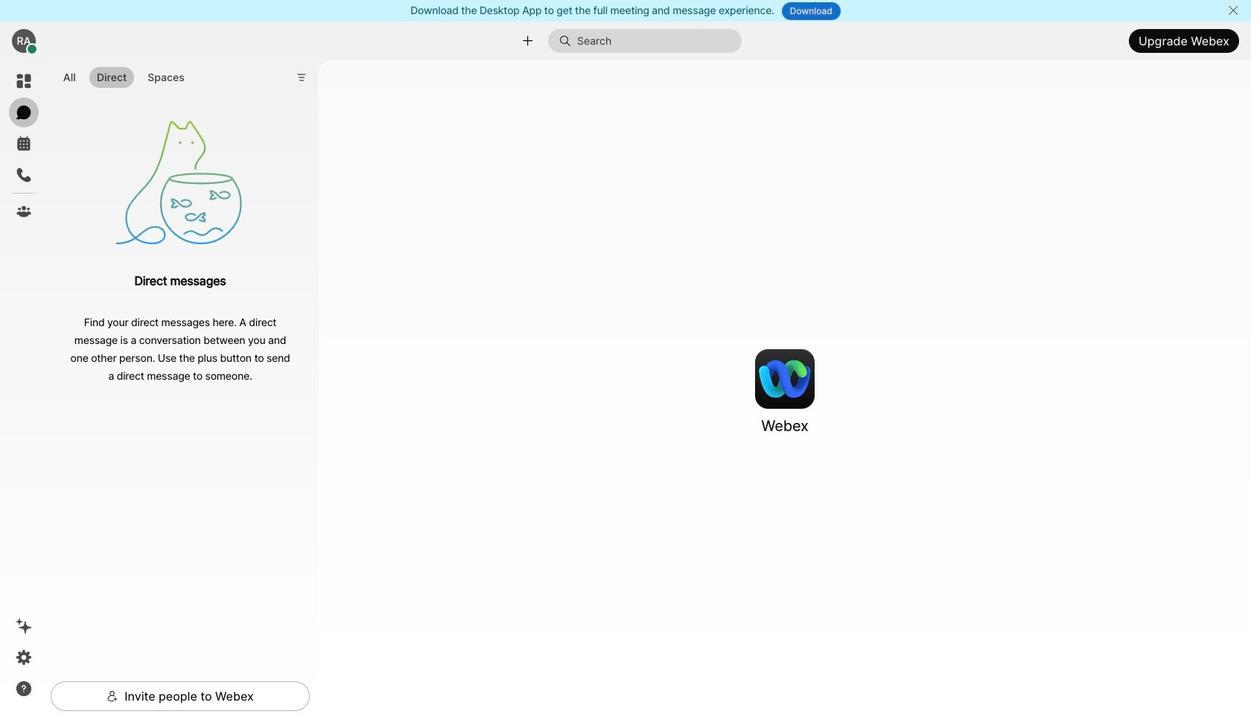 Task type: locate. For each thing, give the bounding box(es) containing it.
webex tab list
[[9, 66, 39, 227]]

tab list
[[52, 58, 196, 93]]

navigation
[[0, 60, 48, 718]]

find your direct messages here. a direct message is a conversation between you and one other person. use the plus button to send a direct message to someone. element
[[48, 94, 313, 676]]



Task type: vqa. For each thing, say whether or not it's contained in the screenshot.
tab list
yes



Task type: describe. For each thing, give the bounding box(es) containing it.
cancel_16 image
[[1228, 4, 1240, 16]]



